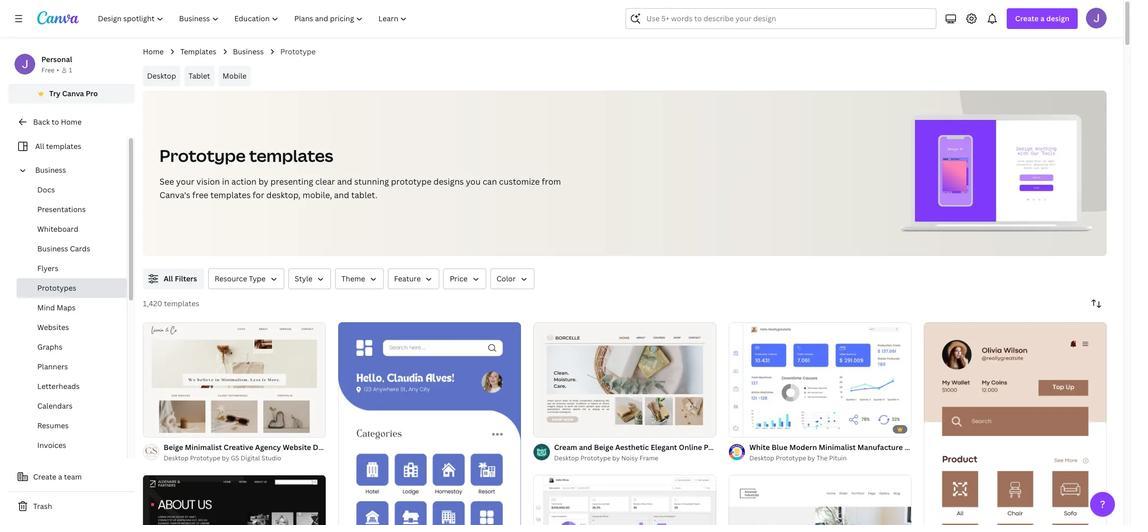 Task type: describe. For each thing, give the bounding box(es) containing it.
canva's
[[160, 190, 190, 201]]

calendars link
[[17, 397, 127, 417]]

elegant
[[651, 443, 677, 453]]

price button
[[444, 269, 486, 290]]

prototype
[[391, 176, 432, 188]]

templates link
[[180, 46, 216, 58]]

business for the left the business link
[[35, 165, 66, 175]]

prototype inside desktop prototype by the pituin link
[[776, 455, 806, 463]]

online
[[679, 443, 702, 453]]

personal
[[41, 54, 72, 64]]

templates
[[180, 47, 216, 56]]

desktop prototype by noisy frame link
[[554, 454, 717, 464]]

maps
[[57, 303, 76, 313]]

letterheads
[[37, 382, 80, 392]]

free
[[192, 190, 208, 201]]

portfolio
[[704, 443, 735, 453]]

black and white modern minimalist creative portfolio about us page website design prototype image
[[143, 476, 326, 526]]

templates inside see your vision in action by presenting clear and stunning prototype designs you can customize from canva's free templates for desktop, mobile, and tablet.
[[210, 190, 251, 201]]

0 horizontal spatial business link
[[31, 161, 121, 180]]

a for team
[[58, 473, 62, 482]]

1 vertical spatial and
[[334, 190, 349, 201]]

price
[[450, 274, 468, 284]]

planners link
[[17, 358, 127, 377]]

graphs link
[[17, 338, 127, 358]]

designs
[[434, 176, 464, 188]]

in
[[222, 176, 229, 188]]

business for the right the business link
[[233, 47, 264, 56]]

by inside beige minimalist creative agency website desktop prototype desktop prototype by gs digital studio
[[222, 455, 229, 463]]

home link
[[143, 46, 164, 58]]

create for create a design
[[1016, 13, 1039, 23]]

1 horizontal spatial home
[[143, 47, 164, 56]]

flyers
[[37, 264, 58, 274]]

beige inside beige minimalist creative agency website desktop prototype desktop prototype by gs digital studio
[[164, 443, 183, 453]]

business inside "link"
[[37, 244, 68, 254]]

1,420
[[143, 299, 162, 309]]

cream
[[554, 443, 577, 453]]

docs link
[[17, 180, 127, 200]]

aesthetic
[[616, 443, 649, 453]]

•
[[57, 66, 59, 75]]

cream and beige aesthetic elegant online portfolio shop desktop prototype link
[[554, 443, 824, 454]]

clear
[[315, 176, 335, 188]]

by left "the"
[[808, 455, 815, 463]]

type
[[249, 274, 266, 284]]

all templates
[[35, 141, 81, 151]]

whiteboard
[[37, 224, 78, 234]]

vision
[[197, 176, 220, 188]]

desktop down minimalist
[[164, 455, 189, 463]]

creative
[[224, 443, 253, 453]]

canva
[[62, 89, 84, 98]]

from
[[542, 176, 561, 188]]

desktop prototype by the pituin link
[[750, 454, 912, 464]]

try canva pro button
[[8, 84, 135, 104]]

design
[[1047, 13, 1070, 23]]

and inside cream and beige aesthetic elegant online portfolio shop desktop prototype desktop prototype by noisy frame
[[579, 443, 593, 453]]

resumes link
[[17, 417, 127, 436]]

noisy
[[622, 455, 638, 463]]

flyers link
[[17, 259, 127, 279]]

resource type
[[215, 274, 266, 284]]

try
[[49, 89, 60, 98]]

1,420 templates
[[143, 299, 199, 309]]

docs
[[37, 185, 55, 195]]

grey and purple modern business dashboard app desktop prototype image
[[534, 476, 717, 526]]

calendars
[[37, 402, 73, 411]]

style
[[295, 274, 313, 284]]

see your vision in action by presenting clear and stunning prototype designs you can customize from canva's free templates for desktop, mobile, and tablet.
[[160, 176, 561, 201]]

try canva pro
[[49, 89, 98, 98]]

cards
[[70, 244, 90, 254]]

your
[[176, 176, 194, 188]]

of
[[545, 426, 553, 433]]

websites link
[[17, 318, 127, 338]]

desktop right shop
[[757, 443, 786, 453]]

a for design
[[1041, 13, 1045, 23]]

the
[[817, 455, 828, 463]]

prototype templates
[[160, 145, 334, 167]]

beige minimalist creative agency website desktop prototype desktop prototype by gs digital studio
[[164, 443, 380, 463]]

back
[[33, 117, 50, 127]]

action
[[231, 176, 257, 188]]

business cards
[[37, 244, 90, 254]]

tablet link
[[184, 66, 214, 87]]

trash
[[33, 502, 52, 512]]

mobile
[[223, 71, 247, 81]]

can
[[483, 176, 497, 188]]

minimalist
[[185, 443, 222, 453]]

letterheads link
[[17, 377, 127, 397]]

style button
[[289, 269, 331, 290]]

gs
[[231, 455, 239, 463]]

white blue modern minimalist manufacture production dashboard website desktop prototype image
[[729, 323, 912, 438]]

whiteboard link
[[17, 220, 127, 239]]

pro
[[86, 89, 98, 98]]

5
[[555, 426, 558, 433]]

websites
[[37, 323, 69, 333]]



Task type: vqa. For each thing, say whether or not it's contained in the screenshot.
Projects button on the left bottom
no



Task type: locate. For each thing, give the bounding box(es) containing it.
black and white minimalist interior company desktop prototype image
[[729, 476, 912, 526]]

0 vertical spatial create
[[1016, 13, 1039, 23]]

all filters button
[[143, 269, 204, 290]]

1 horizontal spatial 1
[[541, 426, 544, 433]]

desktop prototype by gs digital studio link
[[164, 454, 326, 464]]

templates up presenting
[[249, 145, 334, 167]]

and
[[337, 176, 352, 188], [334, 190, 349, 201], [579, 443, 593, 453]]

2 vertical spatial and
[[579, 443, 593, 453]]

website
[[283, 443, 311, 453]]

theme
[[342, 274, 365, 284]]

desktop down cream
[[554, 455, 579, 463]]

Search search field
[[647, 9, 930, 28]]

1 horizontal spatial create
[[1016, 13, 1039, 23]]

1 vertical spatial business link
[[31, 161, 121, 180]]

and right clear
[[337, 176, 352, 188]]

templates for prototype templates
[[249, 145, 334, 167]]

and down clear
[[334, 190, 349, 201]]

tablet.
[[351, 190, 378, 201]]

all filters
[[164, 274, 197, 284]]

resumes
[[37, 421, 69, 431]]

2 vertical spatial business
[[37, 244, 68, 254]]

graphs
[[37, 342, 62, 352]]

all templates link
[[15, 137, 121, 156]]

a inside button
[[58, 473, 62, 482]]

all for all filters
[[164, 274, 173, 284]]

presentations
[[37, 205, 86, 215]]

1 horizontal spatial a
[[1041, 13, 1045, 23]]

a
[[1041, 13, 1045, 23], [58, 473, 62, 482]]

0 horizontal spatial create
[[33, 473, 56, 482]]

Sort by button
[[1087, 294, 1107, 315]]

business cards link
[[17, 239, 127, 259]]

presentations link
[[17, 200, 127, 220]]

all down back
[[35, 141, 44, 151]]

templates down all filters
[[164, 299, 199, 309]]

1 horizontal spatial all
[[164, 274, 173, 284]]

0 vertical spatial and
[[337, 176, 352, 188]]

templates for all templates
[[46, 141, 81, 151]]

business link down all templates link
[[31, 161, 121, 180]]

see
[[160, 176, 174, 188]]

color button
[[491, 269, 535, 290]]

1 vertical spatial 1
[[541, 426, 544, 433]]

beige left aesthetic
[[594, 443, 614, 453]]

home
[[143, 47, 164, 56], [61, 117, 82, 127]]

1 of 5 link
[[534, 323, 717, 438]]

team
[[64, 473, 82, 482]]

cream and beige aesthetic elegant online portfolio shop desktop prototype image
[[534, 323, 717, 438]]

feature
[[394, 274, 421, 284]]

jacob simon image
[[1087, 8, 1107, 28]]

prototypes
[[37, 283, 76, 293]]

0 vertical spatial business link
[[233, 46, 264, 58]]

0 vertical spatial business
[[233, 47, 264, 56]]

planners
[[37, 362, 68, 372]]

resource type button
[[209, 269, 284, 290]]

1 for 1 of 5
[[541, 426, 544, 433]]

1 vertical spatial business
[[35, 165, 66, 175]]

you
[[466, 176, 481, 188]]

1 right • at the top of page
[[69, 66, 72, 75]]

resource
[[215, 274, 247, 284]]

1 horizontal spatial business link
[[233, 46, 264, 58]]

None search field
[[626, 8, 937, 29]]

home right to
[[61, 117, 82, 127]]

by inside see your vision in action by presenting clear and stunning prototype designs you can customize from canva's free templates for desktop, mobile, and tablet.
[[259, 176, 269, 188]]

1 vertical spatial all
[[164, 274, 173, 284]]

to
[[52, 117, 59, 127]]

business up mobile
[[233, 47, 264, 56]]

templates down in
[[210, 190, 251, 201]]

create inside dropdown button
[[1016, 13, 1039, 23]]

1 inside 1 of 5 "link"
[[541, 426, 544, 433]]

desktop,
[[266, 190, 301, 201]]

0 horizontal spatial all
[[35, 141, 44, 151]]

0 vertical spatial home
[[143, 47, 164, 56]]

beige
[[164, 443, 183, 453], [594, 443, 614, 453]]

by inside cream and beige aesthetic elegant online portfolio shop desktop prototype desktop prototype by noisy frame
[[613, 455, 620, 463]]

desktop right website
[[313, 443, 342, 453]]

home up desktop link
[[143, 47, 164, 56]]

business link up mobile
[[233, 46, 264, 58]]

0 horizontal spatial a
[[58, 473, 62, 482]]

mind maps link
[[17, 298, 127, 318]]

1 left of
[[541, 426, 544, 433]]

top level navigation element
[[91, 8, 416, 29]]

presenting
[[271, 176, 313, 188]]

create left team
[[33, 473, 56, 482]]

mobile,
[[303, 190, 332, 201]]

all for all templates
[[35, 141, 44, 151]]

0 vertical spatial a
[[1041, 13, 1045, 23]]

0 horizontal spatial 1
[[69, 66, 72, 75]]

desktop prototype by the pituin
[[750, 455, 847, 463]]

cream and beige aesthetic elegant online portfolio shop desktop prototype desktop prototype by noisy frame
[[554, 443, 824, 463]]

and right cream
[[579, 443, 593, 453]]

mobile link
[[219, 66, 251, 87]]

create a team button
[[8, 467, 135, 488]]

create for create a team
[[33, 473, 56, 482]]

create left the "design"
[[1016, 13, 1039, 23]]

beige inside cream and beige aesthetic elegant online portfolio shop desktop prototype desktop prototype by noisy frame
[[594, 443, 614, 453]]

all inside button
[[164, 274, 173, 284]]

a inside dropdown button
[[1041, 13, 1045, 23]]

1 beige from the left
[[164, 443, 183, 453]]

beige minimalist creative agency website desktop prototype image
[[143, 323, 326, 438]]

1 vertical spatial a
[[58, 473, 62, 482]]

filters
[[175, 274, 197, 284]]

prototype templates image
[[886, 91, 1107, 256], [916, 120, 1078, 222]]

desktop down shop
[[750, 455, 775, 463]]

1 for 1
[[69, 66, 72, 75]]

free •
[[41, 66, 59, 75]]

0 horizontal spatial beige
[[164, 443, 183, 453]]

1 vertical spatial home
[[61, 117, 82, 127]]

beige left minimalist
[[164, 443, 183, 453]]

0 vertical spatial all
[[35, 141, 44, 151]]

tablet
[[189, 71, 210, 81]]

shop
[[737, 443, 755, 453]]

invoices
[[37, 441, 66, 451]]

a left the "design"
[[1041, 13, 1045, 23]]

a left team
[[58, 473, 62, 482]]

desktop
[[147, 71, 176, 81], [313, 443, 342, 453], [757, 443, 786, 453], [164, 455, 189, 463], [554, 455, 579, 463], [750, 455, 775, 463]]

create inside button
[[33, 473, 56, 482]]

customize
[[499, 176, 540, 188]]

studio
[[262, 455, 281, 463]]

blue clean modern hotel booking mobile prototype image
[[338, 323, 521, 526]]

desktop link
[[143, 66, 180, 87]]

templates for 1,420 templates
[[164, 299, 199, 309]]

1 horizontal spatial beige
[[594, 443, 614, 453]]

all left filters
[[164, 274, 173, 284]]

theme button
[[335, 269, 384, 290]]

beige minimalist creative agency website desktop prototype link
[[164, 443, 380, 454]]

create
[[1016, 13, 1039, 23], [33, 473, 56, 482]]

agency
[[255, 443, 281, 453]]

invoices link
[[17, 436, 127, 456]]

templates down back to home
[[46, 141, 81, 151]]

by left gs at the left of the page
[[222, 455, 229, 463]]

1 vertical spatial create
[[33, 473, 56, 482]]

desktop down home link
[[147, 71, 176, 81]]

create a design
[[1016, 13, 1070, 23]]

beige and brown minimalist online shop menu furniture mobile prototype image
[[924, 323, 1107, 526]]

business up docs
[[35, 165, 66, 175]]

by left noisy
[[613, 455, 620, 463]]

business link
[[233, 46, 264, 58], [31, 161, 121, 180]]

pituin
[[829, 455, 847, 463]]

stunning
[[354, 176, 389, 188]]

2 beige from the left
[[594, 443, 614, 453]]

by up 'for'
[[259, 176, 269, 188]]

0 horizontal spatial home
[[61, 117, 82, 127]]

for
[[253, 190, 264, 201]]

business up flyers
[[37, 244, 68, 254]]

0 vertical spatial 1
[[69, 66, 72, 75]]

color
[[497, 274, 516, 284]]

trash link
[[8, 497, 135, 518]]

digital
[[241, 455, 260, 463]]

mind
[[37, 303, 55, 313]]

1 of 5
[[541, 426, 558, 433]]

feature button
[[388, 269, 440, 290]]



